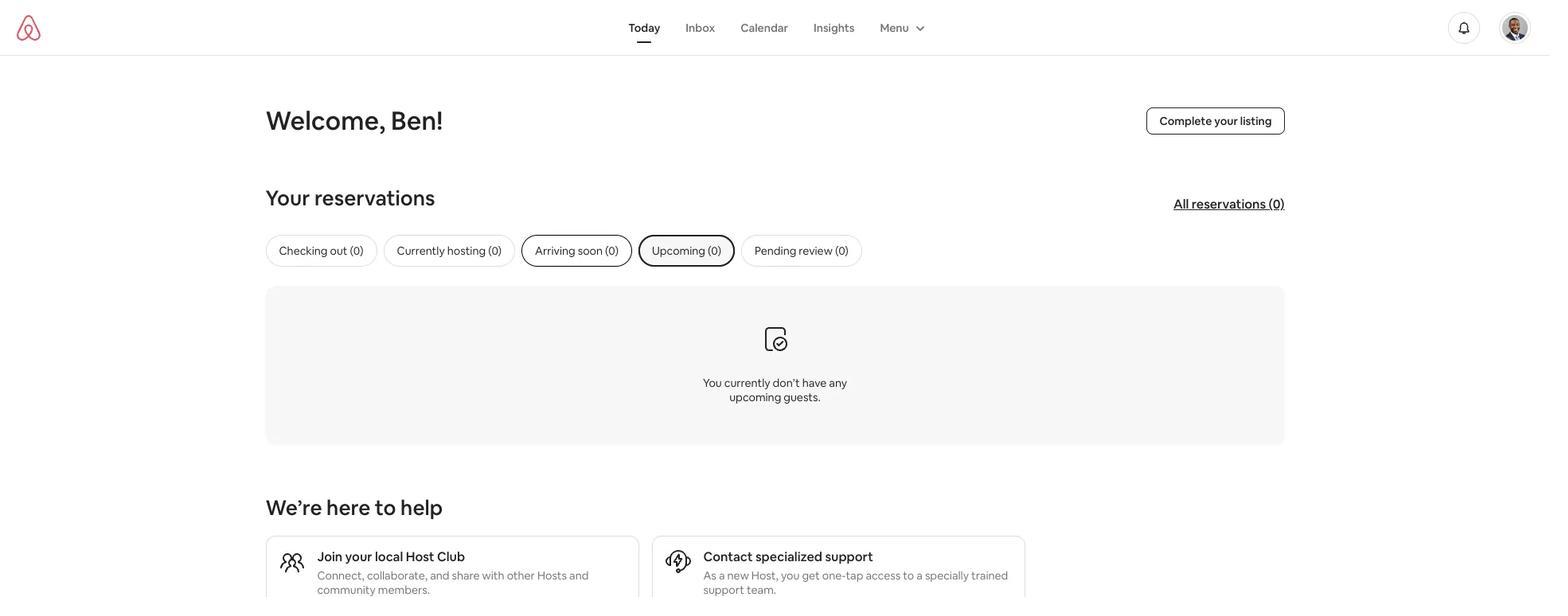 Task type: locate. For each thing, give the bounding box(es) containing it.
all reservations (0)
[[1174, 196, 1285, 212]]

a left specially
[[917, 569, 923, 583]]

your for local
[[345, 549, 372, 565]]

club
[[437, 549, 465, 565]]

your up connect,
[[345, 549, 372, 565]]

upcoming (0)
[[652, 244, 722, 258]]

hosting (0)
[[447, 244, 502, 258]]

complete
[[1160, 114, 1212, 128]]

your inside complete your listing link
[[1215, 114, 1238, 128]]

menu button
[[868, 12, 935, 43]]

0 horizontal spatial and
[[430, 569, 450, 583]]

pending
[[755, 244, 797, 258]]

1 vertical spatial (0)
[[708, 244, 722, 258]]

0 horizontal spatial your
[[345, 549, 372, 565]]

host
[[406, 549, 435, 565]]

today
[[629, 20, 660, 35]]

host,
[[752, 569, 779, 583]]

here
[[327, 495, 371, 522]]

arriving soon (0)
[[535, 244, 619, 258]]

0 horizontal spatial reservations
[[315, 185, 435, 212]]

to
[[375, 495, 396, 522], [903, 569, 914, 583]]

1 horizontal spatial (0)
[[1269, 196, 1285, 212]]

and right hosts
[[569, 569, 589, 583]]

insights link
[[801, 12, 868, 43]]

soon (0)
[[578, 244, 619, 258]]

new
[[728, 569, 749, 583]]

1 vertical spatial to
[[903, 569, 914, 583]]

any
[[829, 376, 847, 390]]

reservations right the "all"
[[1192, 196, 1266, 212]]

currently hosting (0)
[[397, 244, 502, 258]]

a right "as"
[[719, 569, 725, 583]]

your
[[1215, 114, 1238, 128], [345, 549, 372, 565]]

reservation filters group
[[266, 235, 1317, 267]]

join your local host club connect, collaborate, and share with other hosts and community members.
[[317, 549, 589, 597]]

to right access
[[903, 569, 914, 583]]

calendar
[[741, 20, 788, 35]]

1 horizontal spatial to
[[903, 569, 914, 583]]

access
[[866, 569, 901, 583]]

and
[[430, 569, 450, 583], [569, 569, 589, 583]]

reservations for your
[[315, 185, 435, 212]]

share
[[452, 569, 480, 583]]

pending review (0)
[[755, 244, 849, 258]]

a
[[719, 569, 725, 583], [917, 569, 923, 583]]

1 horizontal spatial your
[[1215, 114, 1238, 128]]

today link
[[616, 12, 673, 43]]

0 horizontal spatial a
[[719, 569, 725, 583]]

contact
[[704, 549, 753, 565]]

reservations up out (0)
[[315, 185, 435, 212]]

inbox
[[686, 20, 715, 35]]

your inside 'join your local host club connect, collaborate, and share with other hosts and community members.'
[[345, 549, 372, 565]]

0 vertical spatial to
[[375, 495, 396, 522]]

1 horizontal spatial a
[[917, 569, 923, 583]]

we're
[[266, 495, 322, 522]]

collaborate,
[[367, 569, 428, 583]]

0 horizontal spatial to
[[375, 495, 396, 522]]

2 and from the left
[[569, 569, 589, 583]]

1 vertical spatial your
[[345, 549, 372, 565]]

local
[[375, 549, 403, 565]]

your for listing
[[1215, 114, 1238, 128]]

calendar link
[[728, 12, 801, 43]]

your
[[266, 185, 310, 212]]

arriving
[[535, 244, 576, 258]]

0 vertical spatial your
[[1215, 114, 1238, 128]]

complete your listing
[[1160, 114, 1272, 128]]

support team.
[[704, 583, 777, 597]]

trained
[[972, 569, 1008, 583]]

reservations
[[315, 185, 435, 212], [1192, 196, 1266, 212]]

main navigation menu image
[[1503, 15, 1528, 40]]

join
[[317, 549, 343, 565]]

and down club
[[430, 569, 450, 583]]

other
[[507, 569, 535, 583]]

community members.
[[317, 583, 430, 597]]

1 horizontal spatial and
[[569, 569, 589, 583]]

your left the listing
[[1215, 114, 1238, 128]]

2 a from the left
[[917, 569, 923, 583]]

currently
[[725, 376, 771, 390]]

reservations for all
[[1192, 196, 1266, 212]]

specialized
[[756, 549, 823, 565]]

0 horizontal spatial (0)
[[708, 244, 722, 258]]

(0)
[[1269, 196, 1285, 212], [708, 244, 722, 258]]

have
[[803, 376, 827, 390]]

1 a from the left
[[719, 569, 725, 583]]

don't
[[773, 376, 800, 390]]

1 horizontal spatial reservations
[[1192, 196, 1266, 212]]

to left help
[[375, 495, 396, 522]]

insights
[[814, 20, 855, 35]]



Task type: vqa. For each thing, say whether or not it's contained in the screenshot.
rightmost TO
yes



Task type: describe. For each thing, give the bounding box(es) containing it.
upcoming guests.
[[730, 390, 821, 404]]

contact specialized support as a new host, you get one-tap access to a specially trained support team.
[[704, 549, 1008, 597]]

help
[[401, 495, 443, 522]]

review (0)
[[799, 244, 849, 258]]

support
[[825, 549, 874, 565]]

inbox link
[[673, 12, 728, 43]]

upcoming
[[652, 244, 706, 258]]

you
[[703, 376, 722, 390]]

welcome,
[[266, 104, 386, 137]]

all
[[1174, 196, 1189, 212]]

specially
[[925, 569, 969, 583]]

checking
[[279, 244, 328, 258]]

menu
[[880, 20, 909, 35]]

tap
[[846, 569, 864, 583]]

all reservations (0) link
[[1166, 188, 1293, 220]]

hosts
[[538, 569, 567, 583]]

you currently don't have any upcoming guests.
[[703, 376, 847, 404]]

with
[[482, 569, 505, 583]]

1 and from the left
[[430, 569, 450, 583]]

0 vertical spatial (0)
[[1269, 196, 1285, 212]]

you
[[781, 569, 800, 583]]

as
[[704, 569, 717, 583]]

checking out (0)
[[279, 244, 364, 258]]

out (0)
[[330, 244, 364, 258]]

complete your listing link
[[1147, 108, 1285, 135]]

welcome, ben!
[[266, 104, 443, 137]]

one-
[[823, 569, 846, 583]]

currently
[[397, 244, 445, 258]]

listing
[[1241, 114, 1272, 128]]

to inside contact specialized support as a new host, you get one-tap access to a specially trained support team.
[[903, 569, 914, 583]]

get
[[802, 569, 820, 583]]

we're here to help
[[266, 495, 443, 522]]

your reservations
[[266, 185, 435, 212]]

connect,
[[317, 569, 365, 583]]

ben!
[[391, 104, 443, 137]]

(0) inside reservation filters group
[[708, 244, 722, 258]]



